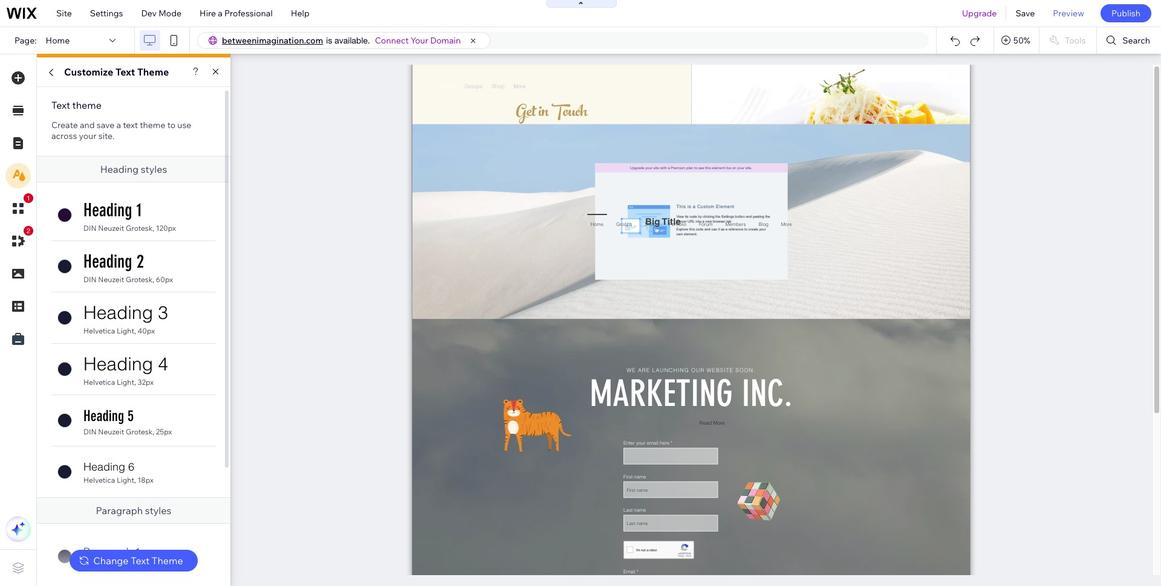 Task type: describe. For each thing, give the bounding box(es) containing it.
1 vertical spatial text
[[51, 99, 70, 111]]

, inside heading 6 helvetica light , 18px
[[134, 476, 136, 485]]

40px
[[138, 327, 155, 336]]

dev mode
[[141, 8, 182, 19]]

paragraph for 1
[[83, 546, 132, 558]]

4
[[158, 353, 168, 376]]

across
[[51, 131, 77, 142]]

1 inside button
[[27, 195, 30, 202]]

, inside heading 4 helvetica light , 32px
[[134, 378, 136, 387]]

help
[[291, 8, 310, 19]]

2 inside 2 button
[[27, 227, 30, 235]]

use
[[177, 120, 191, 131]]

to
[[167, 120, 175, 131]]

change text theme button
[[70, 550, 198, 572]]

din for heading 2
[[83, 275, 97, 284]]

heading for 1
[[83, 200, 132, 221]]

50% button
[[994, 27, 1039, 54]]

5
[[128, 407, 134, 425]]

120px
[[156, 224, 176, 233]]

customize text theme
[[64, 66, 169, 78]]

grotesk for 5
[[126, 427, 153, 436]]

heading 2 din neuzeit grotesk , 60px
[[83, 251, 173, 284]]

light for 4
[[117, 378, 134, 387]]

heading for 2
[[83, 251, 132, 273]]

, inside heading 5 din neuzeit grotesk , 25px
[[153, 427, 154, 436]]

publish
[[1112, 8, 1141, 19]]

17px
[[138, 560, 153, 569]]

is available. connect your domain
[[326, 35, 461, 46]]

heading for 4
[[83, 353, 153, 376]]

customize
[[64, 66, 113, 78]]

0 horizontal spatial theme
[[72, 99, 102, 111]]

site.
[[98, 131, 115, 142]]

heading for styles
[[100, 163, 139, 175]]

tools button
[[1040, 27, 1097, 54]]

paragraph 1 helvetica light , 17px
[[83, 546, 153, 569]]

search button
[[1098, 27, 1161, 54]]

is
[[326, 36, 332, 45]]

home
[[46, 35, 70, 46]]

search
[[1123, 35, 1151, 46]]

hire
[[200, 8, 216, 19]]

create and save a text theme to use across your site.
[[51, 120, 191, 142]]

18px
[[138, 476, 153, 485]]

din for heading 5
[[83, 427, 97, 436]]

helvetica for heading 3
[[83, 327, 115, 336]]

text theme
[[51, 99, 102, 111]]

theme for change text theme
[[152, 555, 183, 567]]

create
[[51, 120, 78, 131]]

paragraph styles
[[96, 505, 171, 517]]

50%
[[1014, 35, 1031, 46]]

a inside create and save a text theme to use across your site.
[[116, 120, 121, 131]]

change
[[93, 555, 129, 567]]

save button
[[1007, 0, 1044, 27]]

2 inside the heading 2 din neuzeit grotesk , 60px
[[137, 251, 144, 273]]

mode
[[159, 8, 182, 19]]

heading 3 helvetica light , 40px
[[83, 302, 168, 336]]

2 button
[[5, 226, 33, 254]]

save
[[97, 120, 114, 131]]



Task type: locate. For each thing, give the bounding box(es) containing it.
helvetica left 17px
[[83, 560, 115, 569]]

connect
[[375, 35, 409, 46]]

grotesk inside heading 5 din neuzeit grotesk , 25px
[[126, 427, 153, 436]]

1 vertical spatial theme
[[152, 555, 183, 567]]

heading inside heading 4 helvetica light , 32px
[[83, 353, 153, 376]]

styles down the 18px
[[145, 505, 171, 517]]

helvetica for heading 6
[[83, 476, 115, 485]]

heading 6 helvetica light , 18px
[[83, 461, 153, 485]]

heading inside heading 6 helvetica light , 18px
[[83, 461, 125, 474]]

1 vertical spatial theme
[[140, 120, 165, 131]]

preview button
[[1044, 0, 1094, 27]]

heading
[[100, 163, 139, 175], [83, 200, 132, 221], [83, 251, 132, 273], [83, 302, 153, 324], [83, 353, 153, 376], [83, 407, 124, 425], [83, 461, 125, 474]]

heading inside the heading 2 din neuzeit grotesk , 60px
[[83, 251, 132, 273]]

text
[[115, 66, 135, 78], [51, 99, 70, 111], [131, 555, 150, 567]]

1 up 2 button
[[27, 195, 30, 202]]

2 helvetica from the top
[[83, 378, 115, 387]]

3 din from the top
[[83, 427, 97, 436]]

1 vertical spatial grotesk
[[126, 275, 153, 284]]

publish button
[[1101, 4, 1152, 22]]

heading left "6"
[[83, 461, 125, 474]]

2 vertical spatial grotesk
[[126, 427, 153, 436]]

, left 25px
[[153, 427, 154, 436]]

grotesk left 60px in the top left of the page
[[126, 275, 153, 284]]

paragraph for styles
[[96, 505, 143, 517]]

styles for heading styles
[[141, 163, 167, 175]]

text right customize
[[115, 66, 135, 78]]

neuzeit inside heading 1 din neuzeit grotesk , 120px
[[98, 224, 124, 233]]

theme inside create and save a text theme to use across your site.
[[140, 120, 165, 131]]

text inside change text theme "button"
[[131, 555, 150, 567]]

heading for 6
[[83, 461, 125, 474]]

2 vertical spatial din
[[83, 427, 97, 436]]

neuzeit up heading 3 helvetica light , 40px
[[98, 275, 124, 284]]

0 vertical spatial styles
[[141, 163, 167, 175]]

heading 5 din neuzeit grotesk , 25px
[[83, 407, 172, 436]]

, inside heading 3 helvetica light , 40px
[[134, 327, 136, 336]]

styles for paragraph styles
[[145, 505, 171, 517]]

1 light from the top
[[117, 327, 134, 336]]

settings
[[90, 8, 123, 19]]

light for 3
[[117, 327, 134, 336]]

a
[[218, 8, 223, 19], [116, 120, 121, 131]]

neuzeit for 2
[[98, 275, 124, 284]]

styles down create and save a text theme to use across your site.
[[141, 163, 167, 175]]

dev
[[141, 8, 157, 19]]

light for 6
[[117, 476, 134, 485]]

light left 17px
[[117, 560, 134, 569]]

theme right the 'change'
[[152, 555, 183, 567]]

upgrade
[[962, 8, 997, 19]]

available.
[[335, 36, 370, 45]]

1 for heading 1
[[137, 200, 142, 221]]

betweenimagination.com
[[222, 35, 323, 46]]

neuzeit inside the heading 2 din neuzeit grotesk , 60px
[[98, 275, 124, 284]]

text for customize
[[115, 66, 135, 78]]

0 horizontal spatial 2
[[27, 227, 30, 235]]

1 for paragraph 1
[[135, 546, 141, 558]]

0 horizontal spatial a
[[116, 120, 121, 131]]

, inside the heading 2 din neuzeit grotesk , 60px
[[153, 275, 154, 284]]

1 din from the top
[[83, 224, 97, 233]]

professional
[[224, 8, 273, 19]]

heading styles
[[100, 163, 167, 175]]

preview
[[1053, 8, 1085, 19]]

grotesk inside heading 1 din neuzeit grotesk , 120px
[[126, 224, 153, 233]]

light inside heading 6 helvetica light , 18px
[[117, 476, 134, 485]]

0 vertical spatial neuzeit
[[98, 224, 124, 233]]

heading inside heading 5 din neuzeit grotesk , 25px
[[83, 407, 124, 425]]

heading down 'heading styles'
[[83, 200, 132, 221]]

heading 4 helvetica light , 32px
[[83, 353, 168, 387]]

helvetica inside paragraph 1 helvetica light , 17px
[[83, 560, 115, 569]]

1 grotesk from the top
[[126, 224, 153, 233]]

helvetica inside heading 3 helvetica light , 40px
[[83, 327, 115, 336]]

neuzeit up heading 6 helvetica light , 18px
[[98, 427, 124, 436]]

2 vertical spatial neuzeit
[[98, 427, 124, 436]]

2 grotesk from the top
[[126, 275, 153, 284]]

din
[[83, 224, 97, 233], [83, 275, 97, 284], [83, 427, 97, 436]]

grotesk down '5' in the bottom left of the page
[[126, 427, 153, 436]]

heading for 5
[[83, 407, 124, 425]]

theme
[[72, 99, 102, 111], [140, 120, 165, 131]]

din for heading 1
[[83, 224, 97, 233]]

din up heading 6 helvetica light , 18px
[[83, 427, 97, 436]]

heading inside heading 3 helvetica light , 40px
[[83, 302, 153, 324]]

neuzeit
[[98, 224, 124, 233], [98, 275, 124, 284], [98, 427, 124, 436]]

light for 1
[[117, 560, 134, 569]]

theme up to
[[137, 66, 169, 78]]

2 light from the top
[[117, 378, 134, 387]]

1 vertical spatial din
[[83, 275, 97, 284]]

1 inside heading 1 din neuzeit grotesk , 120px
[[137, 200, 142, 221]]

1 vertical spatial 2
[[137, 251, 144, 273]]

, left 120px
[[153, 224, 154, 233]]

save
[[1016, 8, 1035, 19]]

neuzeit inside heading 5 din neuzeit grotesk , 25px
[[98, 427, 124, 436]]

0 vertical spatial text
[[115, 66, 135, 78]]

theme
[[137, 66, 169, 78], [152, 555, 183, 567]]

light inside heading 4 helvetica light , 32px
[[117, 378, 134, 387]]

heading up 40px
[[83, 302, 153, 324]]

heading left '5' in the bottom left of the page
[[83, 407, 124, 425]]

heading 1 din neuzeit grotesk , 120px
[[83, 200, 176, 233]]

light inside heading 3 helvetica light , 40px
[[117, 327, 134, 336]]

theme inside "button"
[[152, 555, 183, 567]]

helvetica left 32px
[[83, 378, 115, 387]]

1 vertical spatial a
[[116, 120, 121, 131]]

text
[[123, 120, 138, 131]]

0 vertical spatial a
[[218, 8, 223, 19]]

helvetica left 40px
[[83, 327, 115, 336]]

your
[[79, 131, 97, 142]]

site
[[56, 8, 72, 19]]

light inside paragraph 1 helvetica light , 17px
[[117, 560, 134, 569]]

theme left to
[[140, 120, 165, 131]]

grotesk left 120px
[[126, 224, 153, 233]]

heading inside heading 1 din neuzeit grotesk , 120px
[[83, 200, 132, 221]]

grotesk inside the heading 2 din neuzeit grotesk , 60px
[[126, 275, 153, 284]]

domain
[[430, 35, 461, 46]]

helvetica inside heading 4 helvetica light , 32px
[[83, 378, 115, 387]]

1 neuzeit from the top
[[98, 224, 124, 233]]

25px
[[156, 427, 172, 436]]

din inside heading 5 din neuzeit grotesk , 25px
[[83, 427, 97, 436]]

1 vertical spatial neuzeit
[[98, 275, 124, 284]]

heading for 3
[[83, 302, 153, 324]]

hire a professional
[[200, 8, 273, 19]]

helvetica for heading 4
[[83, 378, 115, 387]]

3 neuzeit from the top
[[98, 427, 124, 436]]

1 horizontal spatial a
[[218, 8, 223, 19]]

din up heading 3 helvetica light , 40px
[[83, 275, 97, 284]]

din inside the heading 2 din neuzeit grotesk , 60px
[[83, 275, 97, 284]]

heading down site.
[[100, 163, 139, 175]]

, left 17px
[[134, 560, 136, 569]]

0 vertical spatial grotesk
[[126, 224, 153, 233]]

1 horizontal spatial 2
[[137, 251, 144, 273]]

32px
[[138, 378, 154, 387]]

2 neuzeit from the top
[[98, 275, 124, 284]]

helvetica inside heading 6 helvetica light , 18px
[[83, 476, 115, 485]]

helvetica up paragraph styles
[[83, 476, 115, 485]]

2 din from the top
[[83, 275, 97, 284]]

a left text
[[116, 120, 121, 131]]

, inside paragraph 1 helvetica light , 17px
[[134, 560, 136, 569]]

1 vertical spatial paragraph
[[83, 546, 132, 558]]

6
[[128, 461, 134, 474]]

3
[[158, 302, 168, 324]]

light left 40px
[[117, 327, 134, 336]]

3 grotesk from the top
[[126, 427, 153, 436]]

1 vertical spatial styles
[[145, 505, 171, 517]]

, left the 18px
[[134, 476, 136, 485]]

text for change
[[131, 555, 150, 567]]

, left 40px
[[134, 327, 136, 336]]

change text theme
[[93, 555, 183, 567]]

a right hire
[[218, 8, 223, 19]]

60px
[[156, 275, 173, 284]]

theme up and
[[72, 99, 102, 111]]

0 vertical spatial theme
[[137, 66, 169, 78]]

1 down 'heading styles'
[[137, 200, 142, 221]]

,
[[153, 224, 154, 233], [153, 275, 154, 284], [134, 327, 136, 336], [134, 378, 136, 387], [153, 427, 154, 436], [134, 476, 136, 485], [134, 560, 136, 569]]

din inside heading 1 din neuzeit grotesk , 120px
[[83, 224, 97, 233]]

2 down heading 1 din neuzeit grotesk , 120px
[[137, 251, 144, 273]]

0 vertical spatial din
[[83, 224, 97, 233]]

paragraph inside paragraph 1 helvetica light , 17px
[[83, 546, 132, 558]]

text up create at the left top of the page
[[51, 99, 70, 111]]

1 helvetica from the top
[[83, 327, 115, 336]]

, inside heading 1 din neuzeit grotesk , 120px
[[153, 224, 154, 233]]

2 down 1 button
[[27, 227, 30, 235]]

light down "6"
[[117, 476, 134, 485]]

, left 60px in the top left of the page
[[153, 275, 154, 284]]

4 light from the top
[[117, 560, 134, 569]]

heading down heading 1 din neuzeit grotesk , 120px
[[83, 251, 132, 273]]

your
[[411, 35, 428, 46]]

light
[[117, 327, 134, 336], [117, 378, 134, 387], [117, 476, 134, 485], [117, 560, 134, 569]]

light left 32px
[[117, 378, 134, 387]]

0 vertical spatial theme
[[72, 99, 102, 111]]

theme for customize text theme
[[137, 66, 169, 78]]

neuzeit for 5
[[98, 427, 124, 436]]

2
[[27, 227, 30, 235], [137, 251, 144, 273]]

1 horizontal spatial theme
[[140, 120, 165, 131]]

0 vertical spatial 2
[[27, 227, 30, 235]]

helvetica
[[83, 327, 115, 336], [83, 378, 115, 387], [83, 476, 115, 485], [83, 560, 115, 569]]

din up the heading 2 din neuzeit grotesk , 60px in the left of the page
[[83, 224, 97, 233]]

heading up 32px
[[83, 353, 153, 376]]

grotesk for 1
[[126, 224, 153, 233]]

2 vertical spatial text
[[131, 555, 150, 567]]

, left 32px
[[134, 378, 136, 387]]

neuzeit up the heading 2 din neuzeit grotesk , 60px in the left of the page
[[98, 224, 124, 233]]

tools
[[1065, 35, 1086, 46]]

4 helvetica from the top
[[83, 560, 115, 569]]

helvetica for paragraph 1
[[83, 560, 115, 569]]

3 light from the top
[[117, 476, 134, 485]]

styles
[[141, 163, 167, 175], [145, 505, 171, 517]]

1 button
[[5, 194, 33, 221]]

text right the 'change'
[[131, 555, 150, 567]]

neuzeit for 1
[[98, 224, 124, 233]]

and
[[80, 120, 95, 131]]

1
[[27, 195, 30, 202], [137, 200, 142, 221], [135, 546, 141, 558]]

3 helvetica from the top
[[83, 476, 115, 485]]

1 up 17px
[[135, 546, 141, 558]]

paragraph
[[96, 505, 143, 517], [83, 546, 132, 558]]

grotesk for 2
[[126, 275, 153, 284]]

grotesk
[[126, 224, 153, 233], [126, 275, 153, 284], [126, 427, 153, 436]]

0 vertical spatial paragraph
[[96, 505, 143, 517]]

1 inside paragraph 1 helvetica light , 17px
[[135, 546, 141, 558]]



Task type: vqa. For each thing, say whether or not it's contained in the screenshot.


